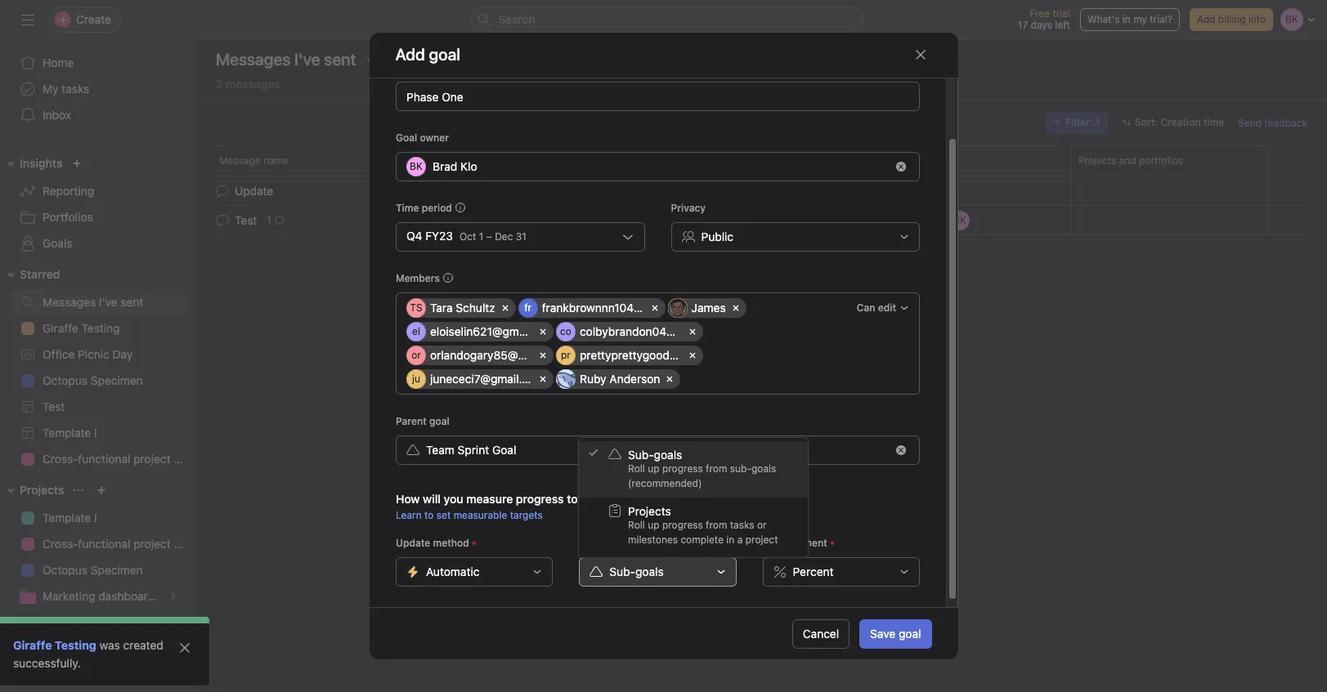 Task type: vqa. For each thing, say whether or not it's contained in the screenshot.
Add subtask image
no



Task type: describe. For each thing, give the bounding box(es) containing it.
2 template i link from the top
[[10, 506, 187, 532]]

required image for automatic
[[469, 539, 479, 549]]

search button
[[471, 7, 863, 33]]

learn to set measurable targets link
[[396, 510, 543, 522]]

public
[[701, 230, 733, 244]]

james cell
[[668, 298, 746, 318]]

goal inside button
[[492, 443, 516, 457]]

progress for measure
[[516, 492, 564, 506]]

orlandogary85@gmail.com cell
[[406, 346, 572, 366]]

schultz
[[456, 301, 495, 315]]

testing up the invite
[[55, 639, 96, 653]]

days
[[1031, 19, 1053, 31]]

billing
[[1219, 13, 1246, 25]]

goals for sub-goals roll up progress from sub-goals (recommended)
[[654, 448, 683, 462]]

anderson
[[609, 372, 660, 386]]

q4
[[406, 229, 422, 243]]

search
[[499, 12, 535, 26]]

marketing
[[43, 590, 95, 604]]

close this dialog image
[[914, 49, 927, 62]]

giraffe testing up successfully.
[[13, 639, 96, 653]]

ju
[[412, 373, 420, 385]]

messages i've sent
[[43, 295, 143, 309]]

remove from starred image
[[387, 53, 400, 66]]

marketing dashboards link
[[10, 584, 187, 610]]

or inside cell
[[411, 349, 421, 361]]

percent
[[793, 565, 834, 579]]

set
[[436, 510, 451, 522]]

2 octopus specimen link from the top
[[10, 558, 187, 584]]

progress
[[579, 537, 621, 550]]

starred element
[[0, 260, 196, 476]]

trial
[[1053, 7, 1071, 20]]

cross- for 2nd cross-functional project plan link from the top
[[43, 537, 78, 551]]

tara schultz cell
[[406, 298, 516, 318]]

sprint
[[457, 443, 489, 457]]

from inside projects roll up progress from tasks or milestones complete in a project
[[706, 519, 728, 532]]

octopus specimen inside starred element
[[43, 374, 143, 388]]

filter: 1
[[1066, 116, 1101, 128]]

remove image
[[896, 162, 906, 172]]

privacy
[[671, 202, 706, 214]]

roll inside projects roll up progress from tasks or milestones complete in a project
[[628, 519, 645, 532]]

tasks inside projects roll up progress from tasks or milestones complete in a project
[[730, 519, 755, 532]]

what's
[[1088, 13, 1120, 25]]

inbox link
[[10, 102, 187, 128]]

sub- for sub-goals
[[609, 565, 635, 579]]

klo
[[460, 159, 477, 173]]

percent button
[[763, 558, 920, 587]]

office picnic day link
[[10, 342, 187, 368]]

how will you measure progress toward success? learn to set measurable targets
[[396, 492, 657, 522]]

can edit button
[[849, 297, 917, 320]]

members
[[396, 272, 440, 285]]

will
[[423, 492, 441, 506]]

projects element
[[0, 476, 196, 692]]

1 cross-functional project plan link from the top
[[10, 447, 196, 473]]

messages i've sent
[[216, 50, 356, 69]]

31
[[516, 231, 526, 243]]

bk
[[410, 160, 422, 172]]

test for test link
[[43, 400, 65, 414]]

up inside sub-goals roll up progress from sub-goals (recommended)
[[648, 463, 660, 475]]

(recommended)
[[628, 478, 702, 490]]

team sprint goal
[[426, 443, 516, 457]]

0 horizontal spatial required image
[[438, 63, 448, 73]]

parent
[[396, 415, 426, 428]]

giraffe testing link up successfully.
[[13, 639, 96, 653]]

update for update
[[235, 184, 273, 198]]

insights button
[[0, 154, 62, 173]]

ra
[[559, 373, 572, 385]]

office picnic day
[[43, 348, 133, 362]]

up inside projects roll up progress from tasks or milestones complete in a project
[[648, 519, 660, 532]]

office
[[43, 348, 75, 362]]

tara
[[430, 301, 452, 315]]

row containing message name
[[196, 146, 1328, 176]]

projects button
[[0, 481, 64, 501]]

progress for up
[[663, 463, 703, 475]]

save goal button
[[860, 620, 932, 649]]

a
[[738, 534, 743, 546]]

1 button
[[264, 212, 288, 229]]

what's in my trial? button
[[1081, 8, 1180, 31]]

template i for first "template i" link from the bottom
[[43, 511, 97, 525]]

i for first "template i" link
[[94, 426, 97, 440]]

required text field
[[396, 82, 920, 111]]

projects and portfolios
[[1079, 155, 1184, 167]]

conversation name for update cell
[[196, 176, 876, 206]]

giraffe testing inside the projects element
[[43, 642, 120, 656]]

sub-goals
[[609, 565, 664, 579]]

goal for save goal
[[899, 627, 922, 641]]

giraffe testing link up picnic
[[10, 316, 187, 342]]

frankbrownnn104@gmail.com
[[542, 301, 698, 315]]

cross-functional project plan inside starred element
[[43, 452, 196, 466]]

prettyprettygood77@gmail.com
[[580, 348, 747, 362]]

ruby
[[580, 372, 606, 386]]

filter: 1 button
[[1046, 111, 1108, 134]]

junececi7@gmail.com
[[430, 372, 545, 386]]

send
[[1239, 117, 1262, 129]]

functional for 2nd cross-functional project plan link from the top
[[78, 537, 130, 551]]

marketing dashboards
[[43, 590, 161, 604]]

cross-functional project plan inside the projects element
[[43, 537, 196, 551]]

starred
[[20, 268, 60, 281]]

global element
[[0, 40, 196, 138]]

goals
[[43, 236, 72, 250]]

tasks inside global element
[[62, 82, 89, 96]]

specimen inside the projects element
[[91, 564, 143, 578]]

tara schultz
[[430, 301, 495, 315]]

cancel button
[[793, 620, 850, 649]]

time period
[[396, 202, 452, 214]]

created
[[123, 639, 163, 653]]

project for 2nd cross-functional project plan link from the bottom of the page
[[134, 452, 171, 466]]

send feedback
[[1239, 117, 1308, 129]]

functional for 2nd cross-functional project plan link from the bottom of the page
[[78, 452, 130, 466]]

goal owner
[[396, 132, 449, 144]]

dashboards
[[98, 590, 161, 604]]

messages i've sent link
[[10, 290, 187, 316]]

reporting
[[43, 184, 94, 198]]

in inside button
[[1123, 13, 1131, 25]]

how
[[396, 492, 420, 506]]

edit
[[878, 302, 896, 314]]

left
[[1056, 19, 1071, 31]]

test link
[[10, 394, 187, 420]]

projects roll up progress from tasks or milestones complete in a project
[[628, 505, 778, 546]]

messages for messages i've sent
[[216, 50, 291, 69]]

conversation name for test cell
[[196, 205, 876, 236]]

giraffe testing link inside the projects element
[[10, 636, 187, 663]]

octopus for 1st 'octopus specimen' link
[[43, 374, 88, 388]]

was created successfully.
[[13, 639, 163, 671]]

giraffe inside starred element
[[43, 322, 78, 335]]

day
[[113, 348, 133, 362]]

method
[[433, 537, 469, 550]]

targets
[[510, 510, 543, 522]]

goal for parent goal
[[429, 415, 449, 428]]

test row
[[196, 204, 1328, 237]]

sub- for sub-goals roll up progress from sub-goals (recommended)
[[628, 448, 654, 462]]

my
[[43, 82, 59, 96]]

2 messages button
[[216, 77, 281, 99]]

update method
[[396, 537, 469, 550]]



Task type: locate. For each thing, give the bounding box(es) containing it.
messages for messages i've sent
[[43, 295, 96, 309]]

0 vertical spatial roll
[[628, 463, 645, 475]]

up
[[648, 463, 660, 475], [648, 519, 660, 532]]

1 roll from the top
[[628, 463, 645, 475]]

public button
[[671, 222, 920, 252]]

send feedback link
[[1239, 115, 1308, 130]]

or up the measurement
[[757, 519, 767, 532]]

update
[[235, 184, 273, 198], [396, 537, 430, 550]]

plan for 2nd cross-functional project plan link from the bottom of the page
[[174, 452, 196, 466]]

or inside projects roll up progress from tasks or milestones complete in a project
[[757, 519, 767, 532]]

what's in my trial?
[[1088, 13, 1173, 25]]

1 left –
[[479, 231, 483, 243]]

remove image
[[896, 446, 906, 456]]

sub-
[[628, 448, 654, 462], [609, 565, 635, 579]]

projects inside dropdown button
[[20, 483, 64, 497]]

add
[[1198, 13, 1216, 25]]

0 vertical spatial goal
[[396, 132, 417, 144]]

1 horizontal spatial goal
[[899, 627, 922, 641]]

toward success?
[[567, 492, 657, 506]]

2 octopus specimen from the top
[[43, 564, 143, 578]]

ts
[[410, 302, 422, 314]]

plan inside the projects element
[[174, 537, 196, 551]]

giraffe testing up the office picnic day
[[43, 322, 120, 335]]

2 specimen from the top
[[91, 564, 143, 578]]

0 vertical spatial sub-
[[628, 448, 654, 462]]

add goal
[[396, 45, 461, 64]]

1 horizontal spatial goal
[[492, 443, 516, 457]]

2 vertical spatial progress
[[663, 519, 703, 532]]

project right a
[[746, 534, 778, 546]]

brad
[[432, 159, 457, 173]]

0 horizontal spatial in
[[727, 534, 735, 546]]

goal
[[396, 132, 417, 144], [492, 443, 516, 457]]

goal right sprint
[[492, 443, 516, 457]]

sub-goals roll up progress from sub-goals (recommended)
[[628, 448, 777, 490]]

2 template from the top
[[43, 511, 91, 525]]

milestones
[[628, 534, 678, 546]]

octopus specimen inside the projects element
[[43, 564, 143, 578]]

2 vertical spatial projects
[[628, 505, 671, 519]]

2 vertical spatial 1
[[479, 231, 483, 243]]

1 octopus specimen from the top
[[43, 374, 143, 388]]

1 vertical spatial octopus
[[43, 564, 88, 578]]

1 vertical spatial cross-
[[43, 537, 78, 551]]

invite button
[[16, 657, 86, 686]]

from
[[706, 463, 728, 475], [706, 519, 728, 532]]

octopus specimen link
[[10, 368, 187, 394], [10, 558, 187, 584]]

giraffe testing inside starred element
[[43, 322, 120, 335]]

update down learn
[[396, 537, 430, 550]]

update down "message name"
[[235, 184, 273, 198]]

0 vertical spatial progress
[[663, 463, 703, 475]]

0 vertical spatial octopus specimen
[[43, 374, 143, 388]]

2 octopus from the top
[[43, 564, 88, 578]]

template down test link
[[43, 426, 91, 440]]

octopus inside the projects element
[[43, 564, 88, 578]]

roll inside sub-goals roll up progress from sub-goals (recommended)
[[628, 463, 645, 475]]

trial?
[[1150, 13, 1173, 25]]

complete
[[681, 534, 724, 546]]

0 vertical spatial projects
[[1079, 155, 1117, 167]]

to
[[424, 510, 434, 522]]

1 down name
[[267, 214, 271, 226]]

2 required image from the left
[[827, 539, 837, 549]]

goal left owner
[[396, 132, 417, 144]]

testing down task link
[[81, 642, 120, 656]]

1 vertical spatial up
[[648, 519, 660, 532]]

i've sent
[[295, 50, 356, 69]]

0 vertical spatial goal
[[429, 415, 449, 428]]

update inside 'cell'
[[235, 184, 273, 198]]

template inside starred element
[[43, 426, 91, 440]]

octopus specimen down picnic
[[43, 374, 143, 388]]

2 functional from the top
[[78, 537, 130, 551]]

tasks up a
[[730, 519, 755, 532]]

sub- down progress source on the left bottom of the page
[[609, 565, 635, 579]]

goal
[[429, 415, 449, 428], [899, 627, 922, 641]]

0 vertical spatial in
[[1123, 13, 1131, 25]]

functional inside the projects element
[[78, 537, 130, 551]]

owner
[[420, 132, 449, 144]]

2 messages
[[216, 77, 281, 91]]

0 horizontal spatial 1
[[267, 214, 271, 226]]

test inside conversation name for test cell
[[235, 214, 257, 227]]

projects
[[1079, 155, 1117, 167], [20, 483, 64, 497], [628, 505, 671, 519]]

goals for sub-goals
[[635, 565, 664, 579]]

i inside the projects element
[[94, 511, 97, 525]]

cross-functional project plan up dashboards
[[43, 537, 196, 551]]

cross-functional project plan down test link
[[43, 452, 196, 466]]

save goal
[[871, 627, 922, 641]]

cross-functional project plan link down test link
[[10, 447, 196, 473]]

goal inside button
[[899, 627, 922, 641]]

octopus specimen up 'marketing dashboards' link
[[43, 564, 143, 578]]

1 vertical spatial cross-functional project plan
[[43, 537, 196, 551]]

goals up (recommended)
[[654, 448, 683, 462]]

1 horizontal spatial tasks
[[730, 519, 755, 532]]

1 plan from the top
[[174, 452, 196, 466]]

progress up (recommended)
[[663, 463, 703, 475]]

junececi7@gmail.com cell
[[406, 370, 553, 389]]

1 specimen from the top
[[91, 374, 143, 388]]

in left my
[[1123, 13, 1131, 25]]

goals inside dropdown button
[[635, 565, 664, 579]]

goal right parent in the left of the page
[[429, 415, 449, 428]]

goals down source
[[635, 565, 664, 579]]

0 horizontal spatial messages
[[43, 295, 96, 309]]

0 vertical spatial up
[[648, 463, 660, 475]]

test for conversation name for test cell
[[235, 214, 257, 227]]

row
[[196, 146, 1328, 176], [216, 175, 1308, 177], [406, 298, 849, 393]]

in inside projects roll up progress from tasks or milestones complete in a project
[[727, 534, 735, 546]]

prettyprettygood77@gmail.com cell
[[556, 346, 747, 366]]

project inside starred element
[[134, 452, 171, 466]]

message name
[[219, 155, 289, 167]]

0 vertical spatial from
[[706, 463, 728, 475]]

insights element
[[0, 149, 196, 260]]

0 horizontal spatial goal
[[396, 132, 417, 144]]

in left a
[[727, 534, 735, 546]]

1 vertical spatial specimen
[[91, 564, 143, 578]]

2 cross-functional project plan from the top
[[43, 537, 196, 551]]

from left sub- on the bottom
[[706, 463, 728, 475]]

sub- up (recommended)
[[628, 448, 654, 462]]

0 horizontal spatial required image
[[469, 539, 479, 549]]

projects for projects and portfolios
[[1079, 155, 1117, 167]]

1 functional from the top
[[78, 452, 130, 466]]

1 horizontal spatial in
[[1123, 13, 1131, 25]]

0 horizontal spatial or
[[411, 349, 421, 361]]

sub-
[[730, 463, 752, 475]]

colbybrandon04@gmail.com cell
[[556, 322, 731, 342]]

time
[[396, 202, 419, 214]]

template i down projects dropdown button
[[43, 511, 97, 525]]

test down office
[[43, 400, 65, 414]]

2 horizontal spatial 1
[[1096, 116, 1101, 128]]

1 vertical spatial progress
[[516, 492, 564, 506]]

or down el
[[411, 349, 421, 361]]

1 right filter:
[[1096, 116, 1101, 128]]

required image
[[438, 63, 448, 73], [656, 539, 666, 549]]

free trial 17 days left
[[1018, 7, 1071, 31]]

template down projects dropdown button
[[43, 511, 91, 525]]

projects for projects
[[20, 483, 64, 497]]

octopus up marketing on the bottom left
[[43, 564, 88, 578]]

0 vertical spatial functional
[[78, 452, 130, 466]]

1 vertical spatial octopus specimen link
[[10, 558, 187, 584]]

template for first "template i" link from the bottom
[[43, 511, 91, 525]]

ja
[[672, 302, 683, 314]]

messages inside starred element
[[43, 295, 96, 309]]

testing inside starred element
[[81, 322, 120, 335]]

giraffe testing up the invite
[[43, 642, 120, 656]]

0 vertical spatial messages
[[216, 50, 291, 69]]

project for 2nd cross-functional project plan link from the top
[[134, 537, 171, 551]]

required image right remove from starred icon
[[438, 63, 448, 73]]

project up dashboards
[[134, 537, 171, 551]]

1 horizontal spatial or
[[757, 519, 767, 532]]

invite
[[46, 664, 75, 678]]

1 vertical spatial roll
[[628, 519, 645, 532]]

0 vertical spatial template i
[[43, 426, 97, 440]]

1 horizontal spatial required image
[[656, 539, 666, 549]]

0 vertical spatial octopus specimen link
[[10, 368, 187, 394]]

1 vertical spatial goals
[[752, 463, 777, 475]]

0 horizontal spatial projects
[[20, 483, 64, 497]]

1 vertical spatial template
[[43, 511, 91, 525]]

giraffe testing link
[[10, 316, 187, 342], [10, 636, 187, 663], [13, 639, 96, 653]]

close image
[[178, 642, 191, 655]]

0 vertical spatial cross-
[[43, 452, 78, 466]]

testing down messages i've sent link at top
[[81, 322, 120, 335]]

0 vertical spatial tasks
[[62, 82, 89, 96]]

plan for 2nd cross-functional project plan link from the top
[[174, 537, 196, 551]]

1 horizontal spatial messages
[[216, 50, 291, 69]]

2 vertical spatial goals
[[635, 565, 664, 579]]

cross- inside starred element
[[43, 452, 78, 466]]

project down test link
[[134, 452, 171, 466]]

template inside the projects element
[[43, 511, 91, 525]]

1 vertical spatial goal
[[492, 443, 516, 457]]

template i link down projects dropdown button
[[10, 506, 187, 532]]

ruby anderson cell
[[556, 370, 681, 389]]

home link
[[10, 50, 187, 76]]

1 vertical spatial sub-
[[609, 565, 635, 579]]

1 inside 'button'
[[267, 214, 271, 226]]

0 horizontal spatial tasks
[[62, 82, 89, 96]]

portfolios link
[[10, 205, 187, 231]]

row containing tara schultz
[[406, 298, 849, 393]]

i've
[[99, 295, 117, 309]]

update row
[[196, 175, 1328, 207]]

project inside projects roll up progress from tasks or milestones complete in a project
[[746, 534, 778, 546]]

testing inside the projects element
[[81, 642, 120, 656]]

task link
[[10, 610, 187, 636]]

1 vertical spatial or
[[757, 519, 767, 532]]

octopus for first 'octopus specimen' link from the bottom of the page
[[43, 564, 88, 578]]

octopus specimen
[[43, 374, 143, 388], [43, 564, 143, 578]]

from up complete
[[706, 519, 728, 532]]

1 octopus specimen link from the top
[[10, 368, 187, 394]]

sent
[[121, 295, 143, 309]]

plan inside starred element
[[174, 452, 196, 466]]

0 vertical spatial goals
[[654, 448, 683, 462]]

progress source
[[579, 537, 656, 550]]

progress inside projects roll up progress from tasks or milestones complete in a project
[[663, 519, 703, 532]]

1 inside button
[[1096, 116, 1101, 128]]

0 vertical spatial 1
[[1096, 116, 1101, 128]]

1 horizontal spatial test
[[235, 214, 257, 227]]

goal right save
[[899, 627, 922, 641]]

eloiselin621@gmail.com
[[430, 325, 557, 339]]

template i for first "template i" link
[[43, 426, 97, 440]]

free
[[1030, 7, 1050, 20]]

octopus inside starred element
[[43, 374, 88, 388]]

1 horizontal spatial 1
[[479, 231, 483, 243]]

cross-functional project plan link
[[10, 447, 196, 473], [10, 532, 196, 558]]

starred button
[[0, 265, 60, 285]]

0 vertical spatial template i link
[[10, 420, 187, 447]]

search list box
[[471, 7, 863, 33]]

specimen
[[91, 374, 143, 388], [91, 564, 143, 578]]

1 horizontal spatial required image
[[827, 539, 837, 549]]

0 vertical spatial required image
[[438, 63, 448, 73]]

goals link
[[10, 231, 187, 257]]

message
[[219, 155, 261, 167]]

learn
[[396, 510, 421, 522]]

specimen down day
[[91, 374, 143, 388]]

1 vertical spatial in
[[727, 534, 735, 546]]

home
[[43, 56, 74, 70]]

1 vertical spatial template i
[[43, 511, 97, 525]]

functional up marketing dashboards
[[78, 537, 130, 551]]

2 cross- from the top
[[43, 537, 78, 551]]

progress inside how will you measure progress toward success? learn to set measurable targets
[[516, 492, 564, 506]]

2 roll from the top
[[628, 519, 645, 532]]

projects inside projects roll up progress from tasks or milestones complete in a project
[[628, 505, 671, 519]]

frankbrownnn104@gmail.com cell
[[518, 298, 698, 318]]

orlandogary85@gmail.com
[[430, 348, 572, 362]]

eloiselin621@gmail.com cell
[[406, 322, 557, 342]]

0 vertical spatial test
[[235, 214, 257, 227]]

cross- up marketing on the bottom left
[[43, 537, 78, 551]]

automatic button
[[396, 558, 553, 587]]

octopus specimen link down picnic
[[10, 368, 187, 394]]

0 horizontal spatial update
[[235, 184, 273, 198]]

2 horizontal spatial projects
[[1079, 155, 1117, 167]]

portfolios
[[43, 210, 93, 224]]

roll
[[628, 463, 645, 475], [628, 519, 645, 532]]

save
[[871, 627, 896, 641]]

oct
[[459, 231, 476, 243]]

up up "milestones"
[[648, 519, 660, 532]]

template for first "template i" link
[[43, 426, 91, 440]]

1 vertical spatial functional
[[78, 537, 130, 551]]

required image for percent
[[827, 539, 837, 549]]

1 vertical spatial projects
[[20, 483, 64, 497]]

cross- inside the projects element
[[43, 537, 78, 551]]

or
[[411, 349, 421, 361], [757, 519, 767, 532]]

update for update method
[[396, 537, 430, 550]]

tree grid containing update
[[196, 175, 1328, 237]]

tasks right my
[[62, 82, 89, 96]]

task
[[43, 616, 67, 630]]

co
[[560, 325, 571, 338]]

picnic
[[78, 348, 110, 362]]

template i inside starred element
[[43, 426, 97, 440]]

giraffe inside the projects element
[[43, 642, 78, 656]]

ruby anderson
[[580, 372, 660, 386]]

hide sidebar image
[[21, 13, 34, 26]]

messages up messages
[[216, 50, 291, 69]]

i
[[94, 426, 97, 440], [94, 511, 97, 525]]

pr
[[561, 349, 571, 361]]

1 vertical spatial required image
[[656, 539, 666, 549]]

progress up complete
[[663, 519, 703, 532]]

inbox
[[43, 108, 71, 122]]

–
[[486, 231, 492, 243]]

template i link down office picnic day 'link'
[[10, 420, 187, 447]]

0 vertical spatial cross-functional project plan
[[43, 452, 196, 466]]

1 template i link from the top
[[10, 420, 187, 447]]

giraffe testing link up the invite
[[10, 636, 187, 663]]

roll up source
[[628, 519, 645, 532]]

specimen up dashboards
[[91, 564, 143, 578]]

required image up percent dropdown button
[[827, 539, 837, 549]]

1 vertical spatial goal
[[899, 627, 922, 641]]

required image
[[469, 539, 479, 549], [827, 539, 837, 549]]

1 cross-functional project plan from the top
[[43, 452, 196, 466]]

fy23
[[425, 229, 453, 243]]

colbybrandon04@gmail.com
[[580, 325, 731, 339]]

1 horizontal spatial update
[[396, 537, 430, 550]]

0 vertical spatial plan
[[174, 452, 196, 466]]

my tasks link
[[10, 76, 187, 102]]

1 vertical spatial test
[[43, 400, 65, 414]]

sub- inside dropdown button
[[609, 565, 635, 579]]

0 horizontal spatial test
[[43, 400, 65, 414]]

required image up automatic dropdown button
[[469, 539, 479, 549]]

progress inside sub-goals roll up progress from sub-goals (recommended)
[[663, 463, 703, 475]]

1 vertical spatial octopus specimen
[[43, 564, 143, 578]]

1 vertical spatial template i link
[[10, 506, 187, 532]]

0 vertical spatial i
[[94, 426, 97, 440]]

cross-functional project plan link up marketing dashboards
[[10, 532, 196, 558]]

1 octopus from the top
[[43, 374, 88, 388]]

functional inside starred element
[[78, 452, 130, 466]]

1 vertical spatial tasks
[[730, 519, 755, 532]]

cross- up projects dropdown button
[[43, 452, 78, 466]]

2 template i from the top
[[43, 511, 97, 525]]

template i down test link
[[43, 426, 97, 440]]

0 horizontal spatial goal
[[429, 415, 449, 428]]

cross- for 2nd cross-functional project plan link from the bottom of the page
[[43, 452, 78, 466]]

0 vertical spatial specimen
[[91, 374, 143, 388]]

progress up targets
[[516, 492, 564, 506]]

0 vertical spatial or
[[411, 349, 421, 361]]

0 vertical spatial template
[[43, 426, 91, 440]]

1 template i from the top
[[43, 426, 97, 440]]

1 vertical spatial plan
[[174, 537, 196, 551]]

team sprint goal button
[[396, 436, 920, 465]]

name
[[263, 155, 289, 167]]

0 vertical spatial octopus
[[43, 374, 88, 388]]

1 from from the top
[[706, 463, 728, 475]]

i for first "template i" link from the bottom
[[94, 511, 97, 525]]

1 vertical spatial cross-functional project plan link
[[10, 532, 196, 558]]

functional down test link
[[78, 452, 130, 466]]

2 i from the top
[[94, 511, 97, 525]]

1 vertical spatial update
[[396, 537, 430, 550]]

projects inside row
[[1079, 155, 1117, 167]]

octopus specimen link up marketing dashboards
[[10, 558, 187, 584]]

1 up from the top
[[648, 463, 660, 475]]

1 vertical spatial messages
[[43, 295, 96, 309]]

measurable
[[453, 510, 507, 522]]

1 template from the top
[[43, 426, 91, 440]]

tree grid
[[196, 175, 1328, 237]]

specimen inside starred element
[[91, 374, 143, 388]]

1 vertical spatial 1
[[267, 214, 271, 226]]

sub- inside sub-goals roll up progress from sub-goals (recommended)
[[628, 448, 654, 462]]

template i inside the projects element
[[43, 511, 97, 525]]

fr
[[524, 302, 531, 314]]

i up marketing dashboards
[[94, 511, 97, 525]]

test left 1 'button'
[[235, 214, 257, 227]]

test inside test link
[[43, 400, 65, 414]]

messages left i've
[[43, 295, 96, 309]]

functional
[[78, 452, 130, 466], [78, 537, 130, 551]]

1 inside q4 fy23 oct 1 – dec 31
[[479, 231, 483, 243]]

0 vertical spatial cross-functional project plan link
[[10, 447, 196, 473]]

1 cross- from the top
[[43, 452, 78, 466]]

from inside sub-goals roll up progress from sub-goals (recommended)
[[706, 463, 728, 475]]

1 vertical spatial i
[[94, 511, 97, 525]]

goals up the measurement
[[752, 463, 777, 475]]

i down test link
[[94, 426, 97, 440]]

projects for projects roll up progress from tasks or milestones complete in a project
[[628, 505, 671, 519]]

1 vertical spatial from
[[706, 519, 728, 532]]

i inside starred element
[[94, 426, 97, 440]]

up up (recommended)
[[648, 463, 660, 475]]

feedback
[[1265, 117, 1308, 129]]

test
[[235, 214, 257, 227], [43, 400, 65, 414]]

2 up from the top
[[648, 519, 660, 532]]

required image up sub-goals dropdown button at the bottom of the page
[[656, 539, 666, 549]]

el
[[412, 325, 420, 338]]

0 vertical spatial update
[[235, 184, 273, 198]]

1 required image from the left
[[469, 539, 479, 549]]

2 from from the top
[[706, 519, 728, 532]]

octopus down office
[[43, 374, 88, 388]]

measurement
[[763, 537, 827, 550]]

james
[[691, 301, 726, 315]]

2 cross-functional project plan link from the top
[[10, 532, 196, 558]]

1 horizontal spatial projects
[[628, 505, 671, 519]]

2 plan from the top
[[174, 537, 196, 551]]

roll up (recommended)
[[628, 463, 645, 475]]

1 i from the top
[[94, 426, 97, 440]]



